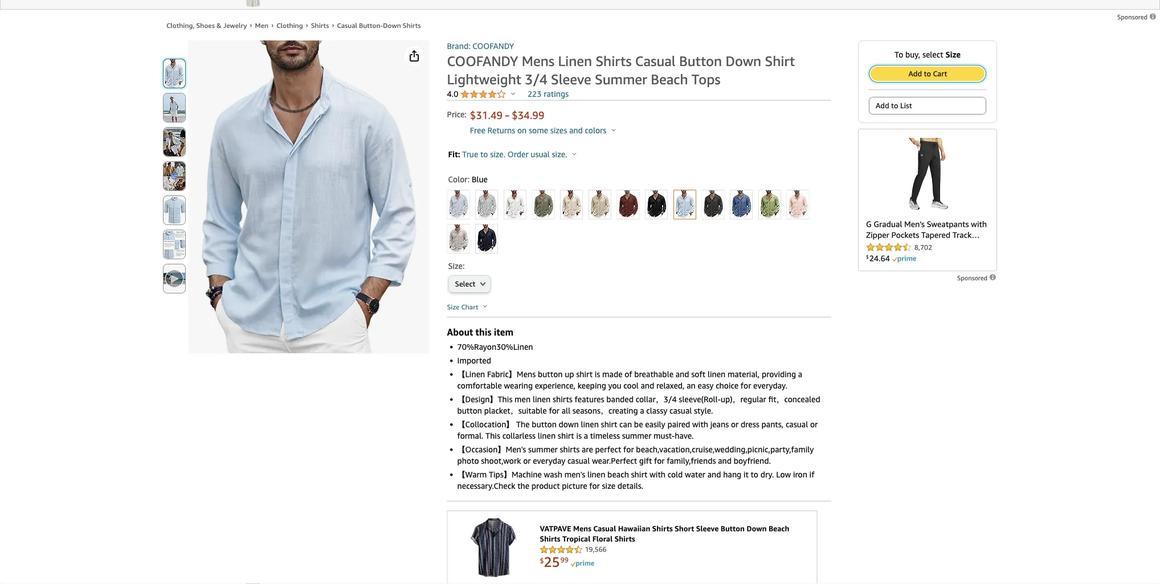Task type: describe. For each thing, give the bounding box(es) containing it.
select
[[455, 280, 476, 289]]

0 vertical spatial button
[[538, 370, 563, 379]]

item
[[494, 327, 514, 338]]

blue stripe image
[[448, 191, 469, 219]]

1 vertical spatial is
[[577, 432, 582, 441]]

men
[[255, 21, 269, 29]]

features
[[575, 395, 605, 404]]

an
[[687, 381, 696, 391]]

men
[[515, 395, 531, 404]]

Add to Cart submit
[[870, 66, 986, 82]]

everyday
[[533, 457, 566, 466]]

fabric】mens
[[487, 370, 536, 379]]

size chart button
[[447, 302, 488, 312]]

popover image inside 4.0 button
[[511, 92, 515, 95]]

shirt up the timeless
[[601, 420, 618, 430]]

3 › from the left
[[306, 21, 308, 29]]

timeless
[[590, 432, 620, 441]]

men link
[[255, 21, 269, 29]]

coofandy inside coofandy mens linen shirts casual button down shirt lightweight 3/4 sleeve summer beach tops
[[447, 53, 519, 70]]

add to list
[[876, 101, 912, 110]]

list
[[901, 101, 912, 110]]

0 vertical spatial shirts
[[553, 395, 573, 404]]

free
[[470, 126, 486, 135]]

chart
[[461, 303, 479, 311]]

all
[[562, 406, 571, 416]]

color:
[[448, 175, 470, 184]]

1 vertical spatial summer
[[528, 445, 558, 455]]

for right gift
[[654, 457, 665, 466]]

tops
[[692, 71, 721, 88]]

wearing
[[504, 381, 533, 391]]

paired
[[668, 420, 691, 430]]

fit:
[[448, 150, 460, 159]]

linen right men
[[533, 395, 551, 404]]

2 › from the left
[[271, 21, 274, 29]]

true to size. order usual size.
[[463, 150, 570, 159]]

easy
[[698, 381, 714, 391]]

about
[[447, 327, 473, 338]]

linen
[[558, 53, 592, 70]]

formal.
[[458, 432, 484, 441]]

tips】machine
[[489, 470, 542, 480]]

dark grey image
[[703, 191, 724, 219]]

3/4
[[525, 71, 548, 88]]

0 vertical spatial sponsored link
[[1118, 12, 1158, 23]]

buy,
[[906, 50, 921, 60]]

223 ratings link
[[528, 90, 569, 99]]

$31.49
[[470, 109, 503, 122]]

add to list link
[[870, 98, 986, 114]]

brand:
[[447, 42, 471, 51]]

add to cart
[[909, 70, 948, 78]]

shoes
[[196, 21, 215, 29]]

clothing,
[[166, 21, 195, 29]]

2 size. from the left
[[552, 150, 568, 159]]

order
[[508, 150, 529, 159]]

dropdown image
[[480, 282, 486, 286]]

down
[[559, 420, 579, 430]]

experience,
[[535, 381, 576, 391]]

$34.99
[[512, 109, 545, 122]]

1 horizontal spatial or
[[731, 420, 739, 430]]

true to size. order usual size. link
[[463, 150, 577, 159]]

up
[[565, 370, 574, 379]]

223 ratings
[[528, 90, 569, 99]]

gift
[[640, 457, 652, 466]]

dry.
[[761, 470, 774, 480]]

ratings
[[544, 90, 569, 99]]

1 vertical spatial casual
[[786, 420, 809, 430]]

free returns on some sizes and colors button
[[470, 125, 616, 137]]

to for size.
[[481, 150, 488, 159]]

placket，suitable
[[484, 406, 547, 416]]

linen up the timeless
[[581, 420, 599, 430]]

0 vertical spatial coofandy
[[473, 42, 514, 51]]

denim blue image
[[731, 191, 753, 219]]

fit，concealed
[[769, 395, 821, 404]]

a_white image
[[504, 191, 526, 219]]

【collocation】
[[458, 420, 514, 430]]

4.0
[[447, 90, 461, 99]]

army green image
[[533, 191, 554, 219]]

grey stripe image
[[476, 191, 498, 219]]

casual inside clothing, shoes & jewelry › men › clothing › shirts › casual button-down shirts
[[337, 21, 357, 29]]

beach
[[608, 470, 629, 480]]

size inside button
[[447, 303, 460, 311]]

4.0 button
[[447, 90, 515, 100]]

low
[[777, 470, 791, 480]]

【linen
[[458, 370, 485, 379]]

brand: coofandy link
[[447, 42, 514, 51]]

coofandy mens linen shirts casual button down shirt lightweight 3/4 sleeve summer beach tops
[[447, 53, 795, 88]]

colors
[[585, 126, 607, 135]]

1 horizontal spatial a
[[640, 406, 645, 416]]

for left 'size'
[[590, 482, 600, 491]]

on
[[518, 126, 527, 135]]

2 horizontal spatial or
[[811, 420, 818, 430]]

1 size. from the left
[[490, 150, 506, 159]]

to inside about this item 70%rayon30%linen imported 【linen fabric】mens button up shirt is made of breathable and soft linen material, providing a comfortable wearing experience, keeping you cool and relaxed, an easy choice for everyday. 【design】this men linen shirts features banded collar，3/4 sleeve(roll-up)，regular fit，concealed button placket，suitable for all seasons，creating a classy casual style. 【collocation】 the button down linen shirt can be easily paired with jeans or dress pants, casual or formal. this collarless linen shirt is a timeless summer must-have. 【occasion】men's summer shirts are perfect for beach,vacation,cruise,wedding,picnic,party,family photo shoot,work or everyday casual wear.perfect gift for family,friends and boyfriend. 【warm tips】machine wash men's linen beach shirt with cold water and hang it to dry. low iron if necessary.check the product picture for size details.
[[751, 470, 759, 480]]

shirt up details.
[[631, 470, 648, 480]]

this
[[486, 432, 501, 441]]

beige image
[[561, 191, 583, 219]]

0 horizontal spatial a
[[584, 432, 588, 441]]

photo
[[458, 457, 479, 466]]

0 vertical spatial size
[[946, 50, 961, 60]]

and inside button
[[570, 126, 583, 135]]

shirts link
[[311, 21, 329, 29]]

shirt
[[765, 53, 795, 70]]

linen up 'size'
[[588, 470, 606, 480]]

4 › from the left
[[332, 21, 334, 29]]

1 vertical spatial leave feedback on sponsored ad element
[[958, 274, 998, 282]]

button-
[[359, 21, 383, 29]]

casual inside coofandy mens linen shirts casual button down shirt lightweight 3/4 sleeve summer beach tops
[[636, 53, 676, 70]]

you
[[609, 381, 622, 391]]

1 vertical spatial button
[[458, 406, 482, 416]]

size
[[602, 482, 616, 491]]

to for cart
[[924, 70, 932, 78]]

mens
[[522, 53, 555, 70]]

wash
[[544, 470, 563, 480]]

2 vertical spatial casual
[[568, 457, 590, 466]]

free returns on some sizes and colors
[[470, 126, 609, 135]]

1 horizontal spatial shirts
[[403, 21, 421, 29]]

about this item 70%rayon30%linen imported 【linen fabric】mens button up shirt is made of breathable and soft linen material, providing a comfortable wearing experience, keeping you cool and relaxed, an easy choice for everyday. 【design】this men linen shirts features banded collar，3/4 sleeve(roll-up)，regular fit，concealed button placket，suitable for all seasons，creating a classy casual style. 【collocation】 the button down linen shirt can be easily paired with jeans or dress pants, casual or formal. this collarless linen shirt is a timeless summer must-have. 【occasion】men's summer shirts are perfect for beach,vacation,cruise,wedding,picnic,party,family photo shoot,work or everyday casual wear.perfect gift for family,friends and boyfriend. 【warm tips】machine wash men's linen beach shirt with cold water and hang it to dry. low iron if necessary.check the product picture for size details.
[[447, 327, 821, 491]]



Task type: vqa. For each thing, say whether or not it's contained in the screenshot.
color:
yes



Task type: locate. For each thing, give the bounding box(es) containing it.
1 vertical spatial popover image
[[612, 129, 616, 132]]

clothing, shoes & jewelry link
[[166, 21, 247, 29]]

0 vertical spatial with
[[693, 420, 709, 430]]

0 horizontal spatial size.
[[490, 150, 506, 159]]

casual button-down shirts link
[[337, 21, 421, 29]]

to right true on the top of the page
[[481, 150, 488, 159]]

shirts left are
[[560, 445, 580, 455]]

shirts
[[311, 21, 329, 29], [403, 21, 421, 29], [596, 53, 632, 70]]

1 horizontal spatial with
[[693, 420, 709, 430]]

to inside option
[[892, 101, 899, 110]]

and left hang
[[708, 470, 722, 480]]

popover image right chart
[[484, 305, 488, 308]]

blue
[[472, 175, 488, 184]]

1 horizontal spatial casual
[[636, 53, 676, 70]]

0 horizontal spatial leave feedback on sponsored ad element
[[958, 274, 998, 282]]

usual
[[531, 150, 550, 159]]

1 vertical spatial shirts
[[560, 445, 580, 455]]

1 › from the left
[[250, 21, 252, 29]]

0 vertical spatial sponsored
[[1118, 14, 1150, 21]]

casual right pants,
[[786, 420, 809, 430]]

0 horizontal spatial down
[[383, 21, 401, 29]]

sizes
[[551, 126, 567, 135]]

a
[[799, 370, 803, 379], [640, 406, 645, 416], [584, 432, 588, 441]]

to
[[924, 70, 932, 78], [892, 101, 899, 110], [481, 150, 488, 159], [751, 470, 759, 480]]

1 horizontal spatial size.
[[552, 150, 568, 159]]

›
[[250, 21, 252, 29], [271, 21, 274, 29], [306, 21, 308, 29], [332, 21, 334, 29]]

everyday.
[[754, 381, 788, 391]]

down
[[383, 21, 401, 29], [726, 53, 762, 70]]

and
[[570, 126, 583, 135], [676, 370, 690, 379], [641, 381, 655, 391], [718, 457, 732, 466], [708, 470, 722, 480]]

1 vertical spatial coofandy
[[447, 53, 519, 70]]

classy
[[647, 406, 668, 416]]

1 horizontal spatial is
[[595, 370, 601, 379]]

are
[[582, 445, 593, 455]]

button
[[538, 370, 563, 379], [458, 406, 482, 416], [532, 420, 557, 430]]

popover image left the 223
[[511, 92, 515, 95]]

1 vertical spatial with
[[650, 470, 666, 480]]

summer up everyday
[[528, 445, 558, 455]]

0 horizontal spatial casual
[[568, 457, 590, 466]]

1 vertical spatial casual
[[636, 53, 676, 70]]

this
[[476, 327, 492, 338]]

add down buy,
[[909, 70, 922, 78]]

for down material,
[[741, 381, 752, 391]]

1 horizontal spatial size
[[946, 50, 961, 60]]

coofandy up lightweight
[[473, 42, 514, 51]]

of
[[625, 370, 633, 379]]

-
[[505, 108, 510, 122]]

0 vertical spatial a
[[799, 370, 803, 379]]

a up are
[[584, 432, 588, 441]]

summer
[[622, 432, 652, 441], [528, 445, 558, 455]]

1 vertical spatial a
[[640, 406, 645, 416]]

picture
[[562, 482, 588, 491]]

0 vertical spatial summer
[[622, 432, 652, 441]]

to
[[895, 50, 904, 60]]

1 horizontal spatial down
[[726, 53, 762, 70]]

0 horizontal spatial summer
[[528, 445, 558, 455]]

0 vertical spatial casual
[[337, 21, 357, 29]]

0 horizontal spatial or
[[523, 457, 531, 466]]

0 horizontal spatial sponsored
[[958, 274, 990, 282]]

jewelry
[[223, 21, 247, 29]]

returns
[[488, 126, 516, 135]]

popover image right "colors"
[[612, 129, 616, 132]]

providing
[[762, 370, 797, 379]]

beach,vacation,cruise,wedding,picnic,party,family
[[636, 445, 814, 455]]

shirts inside coofandy mens linen shirts casual button down shirt lightweight 3/4 sleeve summer beach tops
[[596, 53, 632, 70]]

to right it
[[751, 470, 759, 480]]

coofandy down brand: coofandy link
[[447, 53, 519, 70]]

banded
[[607, 395, 634, 404]]

or right "jeans"
[[731, 420, 739, 430]]

if
[[810, 470, 815, 480]]

and down 'breathable' on the bottom right of page
[[641, 381, 655, 391]]

linen
[[708, 370, 726, 379], [533, 395, 551, 404], [581, 420, 599, 430], [538, 432, 556, 441], [588, 470, 606, 480]]

linen up the choice
[[708, 370, 726, 379]]

0 horizontal spatial size
[[447, 303, 460, 311]]

choice
[[716, 381, 739, 391]]

popover image inside free returns on some sizes and colors button
[[612, 129, 616, 132]]

casual up men's
[[568, 457, 590, 466]]

1 vertical spatial sponsored link
[[958, 274, 998, 282]]

0 horizontal spatial shirts
[[311, 21, 329, 29]]

button right the
[[532, 420, 557, 430]]

black image
[[646, 191, 668, 219]]

with down style.
[[693, 420, 709, 430]]

family,friends
[[667, 457, 716, 466]]

› left shirts link
[[306, 21, 308, 29]]

or
[[731, 420, 739, 430], [811, 420, 818, 430], [523, 457, 531, 466]]

0 horizontal spatial add
[[876, 101, 890, 110]]

size. right usual
[[552, 150, 568, 159]]

leave feedback on sponsored ad element
[[1118, 14, 1158, 21], [958, 274, 998, 282]]

to left cart
[[924, 70, 932, 78]]

clothing
[[277, 21, 303, 29]]

product
[[532, 482, 560, 491]]

0 vertical spatial leave feedback on sponsored ad element
[[1118, 14, 1158, 21]]

0 vertical spatial down
[[383, 21, 401, 29]]

shirt down down
[[558, 432, 574, 441]]

shoot,work
[[481, 457, 521, 466]]

with left "cold"
[[650, 470, 666, 480]]

is up keeping
[[595, 370, 601, 379]]

size.
[[490, 150, 506, 159], [552, 150, 568, 159]]

0 vertical spatial is
[[595, 370, 601, 379]]

70%rayon30%linen
[[458, 343, 533, 352]]

add for add to cart
[[909, 70, 922, 78]]

› right 'men'
[[271, 21, 274, 29]]

up)，regular
[[721, 395, 767, 404]]

clothing, shoes & jewelry › men › clothing › shirts › casual button-down shirts
[[166, 21, 421, 29]]

shirts right the button-
[[403, 21, 421, 29]]

sleeve
[[551, 71, 592, 88]]

to left 'list'
[[892, 101, 899, 110]]

a right providing
[[799, 370, 803, 379]]

for up wear.perfect
[[624, 445, 634, 455]]

0 horizontal spatial casual
[[337, 21, 357, 29]]

shirts up the summer
[[596, 53, 632, 70]]

0 horizontal spatial is
[[577, 432, 582, 441]]

jeans
[[711, 420, 729, 430]]

wear.perfect
[[592, 457, 637, 466]]

is
[[595, 370, 601, 379], [577, 432, 582, 441]]

comfortable
[[458, 381, 502, 391]]

collar，3/4
[[636, 395, 677, 404]]

some
[[529, 126, 548, 135]]

size left chart
[[447, 303, 460, 311]]

or up tips】machine
[[523, 457, 531, 466]]

cart
[[933, 70, 948, 78]]

1 vertical spatial sponsored
[[958, 274, 990, 282]]

button up experience,
[[538, 370, 563, 379]]

button down 【design】this
[[458, 406, 482, 416]]

&
[[217, 21, 222, 29]]

summer down be
[[622, 432, 652, 441]]

down inside clothing, shoes & jewelry › men › clothing › shirts › casual button-down shirts
[[383, 21, 401, 29]]

khaki image
[[589, 191, 611, 219]]

casual
[[337, 21, 357, 29], [636, 53, 676, 70]]

2 horizontal spatial a
[[799, 370, 803, 379]]

boyfriend.
[[734, 457, 771, 466]]

sponsored for the bottommost leave feedback on sponsored ad element
[[958, 274, 990, 282]]

2 horizontal spatial popover image
[[612, 129, 616, 132]]

pink image
[[788, 191, 809, 219]]

summer
[[595, 71, 648, 88]]

add left 'list'
[[876, 101, 890, 110]]

and down beach,vacation,cruise,wedding,picnic,party,family
[[718, 457, 732, 466]]

shirt
[[576, 370, 593, 379], [601, 420, 618, 430], [558, 432, 574, 441], [631, 470, 648, 480]]

for left 'all' at the left bottom of the page
[[549, 406, 560, 416]]

sponsored link
[[1118, 12, 1158, 23], [958, 274, 998, 282]]

casual up paired
[[670, 406, 692, 416]]

size:
[[448, 262, 465, 271]]

1 vertical spatial down
[[726, 53, 762, 70]]

down inside coofandy mens linen shirts casual button down shirt lightweight 3/4 sleeve summer beach tops
[[726, 53, 762, 70]]

1 horizontal spatial add
[[909, 70, 922, 78]]

0 vertical spatial add
[[909, 70, 922, 78]]

2 vertical spatial button
[[532, 420, 557, 430]]

1 horizontal spatial popover image
[[511, 92, 515, 95]]

shirts
[[553, 395, 573, 404], [560, 445, 580, 455]]

button
[[680, 53, 722, 70]]

or down fit，concealed
[[811, 420, 818, 430]]

to for list
[[892, 101, 899, 110]]

popover image for free returns on some sizes and colors button
[[612, 129, 616, 132]]

sponsored for the rightmost leave feedback on sponsored ad element
[[1118, 14, 1150, 21]]

necessary.check
[[458, 482, 516, 491]]

and right sizes
[[570, 126, 583, 135]]

casual up beach
[[636, 53, 676, 70]]

2 horizontal spatial casual
[[786, 420, 809, 430]]

blue image
[[674, 191, 696, 219]]

shirts up 'all' at the left bottom of the page
[[553, 395, 573, 404]]

› right shirts link
[[332, 21, 334, 29]]

popover image
[[511, 92, 515, 95], [612, 129, 616, 132], [484, 305, 488, 308]]

can
[[620, 420, 632, 430]]

and up the an
[[676, 370, 690, 379]]

0 horizontal spatial sponsored link
[[958, 274, 998, 282]]

breathable
[[635, 370, 674, 379]]

brand: coofandy
[[447, 42, 514, 51]]

casual left the button-
[[337, 21, 357, 29]]

0 horizontal spatial with
[[650, 470, 666, 480]]

popover image for the size chart button
[[484, 305, 488, 308]]

true
[[463, 150, 478, 159]]

water
[[685, 470, 706, 480]]

green image
[[759, 191, 781, 219]]

1 horizontal spatial sponsored link
[[1118, 12, 1158, 23]]

【design】this
[[458, 395, 513, 404]]

0 vertical spatial casual
[[670, 406, 692, 416]]

size chart
[[447, 303, 480, 311]]

1 horizontal spatial sponsored
[[1118, 14, 1150, 21]]

2 vertical spatial a
[[584, 432, 588, 441]]

keeping
[[578, 381, 606, 391]]

easily
[[645, 420, 666, 430]]

is down down
[[577, 432, 582, 441]]

popover image inside the size chart button
[[484, 305, 488, 308]]

0 horizontal spatial popover image
[[484, 305, 488, 308]]

size right select in the top of the page
[[946, 50, 961, 60]]

2 horizontal spatial shirts
[[596, 53, 632, 70]]

1 horizontal spatial casual
[[670, 406, 692, 416]]

2 vertical spatial popover image
[[484, 305, 488, 308]]

clothing link
[[277, 21, 303, 29]]

lightweight
[[447, 71, 522, 88]]

coofandy mens linen shirts casual button down shirt lightweight 3/4 sleeve summer beach tops image
[[201, 41, 417, 354]]

cool
[[624, 381, 639, 391]]

None submit
[[164, 60, 185, 88], [164, 94, 185, 122], [164, 128, 185, 156], [164, 162, 185, 191], [164, 196, 185, 225], [164, 231, 185, 259], [164, 265, 185, 293], [164, 60, 185, 88], [164, 94, 185, 122], [164, 128, 185, 156], [164, 162, 185, 191], [164, 196, 185, 225], [164, 231, 185, 259], [164, 265, 185, 293]]

beach
[[651, 71, 688, 88]]

wine red image
[[618, 191, 639, 219]]

a up be
[[640, 406, 645, 416]]

shirts right clothing link
[[311, 21, 329, 29]]

linen up everyday
[[538, 432, 556, 441]]

soft
[[692, 370, 706, 379]]

add
[[909, 70, 922, 78], [876, 101, 890, 110]]

size. left order
[[490, 150, 506, 159]]

1 vertical spatial add
[[876, 101, 890, 110]]

add inside option
[[876, 101, 890, 110]]

option group
[[444, 188, 832, 256]]

1 horizontal spatial leave feedback on sponsored ad element
[[1118, 14, 1158, 21]]

add for add to list
[[876, 101, 890, 110]]

navy blue image
[[476, 225, 498, 253]]

0 vertical spatial popover image
[[511, 92, 515, 95]]

1 vertical spatial size
[[447, 303, 460, 311]]

1 horizontal spatial summer
[[622, 432, 652, 441]]

be
[[634, 420, 643, 430]]

light grey image
[[448, 225, 469, 253]]

iron
[[794, 470, 808, 480]]

Add to List radio
[[869, 97, 987, 115]]

hang
[[724, 470, 742, 480]]

style.
[[694, 406, 714, 416]]

shirt up keeping
[[576, 370, 593, 379]]

› left men link
[[250, 21, 252, 29]]



